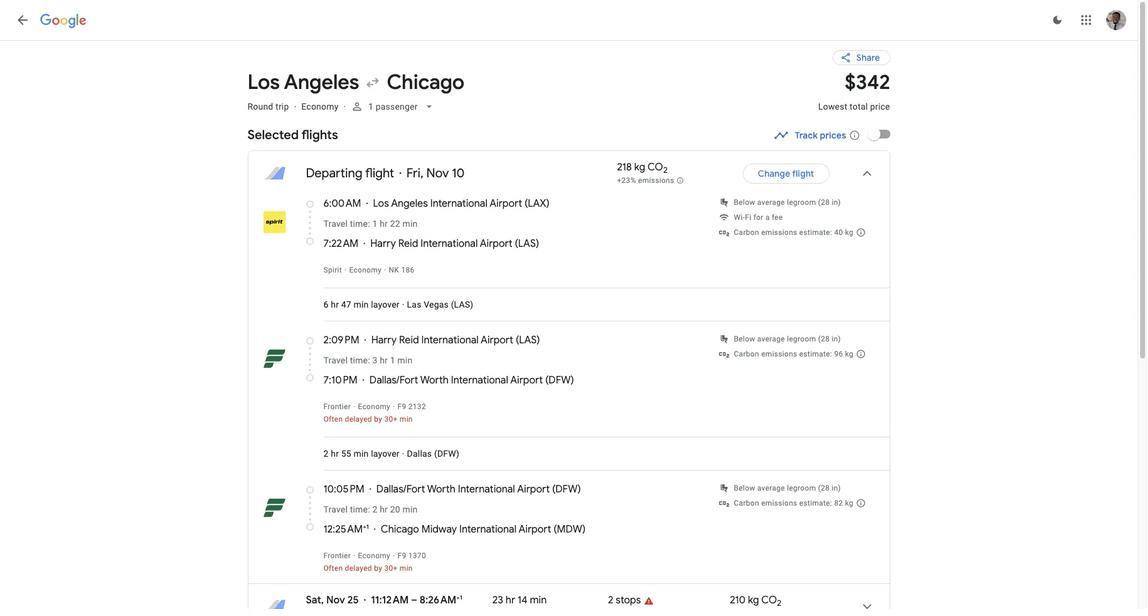 Task type: describe. For each thing, give the bounding box(es) containing it.
 image for sat, nov 25
[[364, 595, 366, 607]]

trip
[[276, 102, 289, 112]]

Departure time: 2:09 PM. text field
[[323, 334, 359, 347]]

7:10 pm
[[323, 375, 358, 387]]

carbon emissions estimate: 82 kilograms element
[[734, 499, 853, 508]]

angeles for los angeles
[[284, 70, 359, 95]]

3 time: from the top
[[350, 505, 370, 515]]

min right "3"
[[397, 356, 413, 366]]

co for 210 kg co
[[761, 595, 777, 607]]

passenger
[[376, 102, 418, 112]]

1 passenger button
[[346, 92, 440, 122]]

los for los angeles
[[248, 70, 280, 95]]

218 kg co 2
[[617, 161, 668, 176]]

kg inside 218 kg co 2
[[634, 161, 645, 174]]

total
[[850, 102, 868, 112]]

$342 lowest total price
[[818, 70, 890, 112]]

3
[[372, 356, 377, 366]]

departing flight
[[306, 166, 394, 181]]

harry reid international airport (las) for 2:09 pm
[[371, 334, 540, 347]]

Los Angeles to Chicago and back text field
[[248, 70, 803, 95]]

fri,
[[406, 166, 423, 181]]

carbon emissions estimate: 82 kg
[[734, 499, 853, 508]]

carbon emissions estimate: 96 kilograms element
[[734, 350, 853, 359]]

lowest
[[818, 102, 847, 112]]

1 below average legroom (28 in) from the top
[[734, 198, 841, 207]]

Arrival time: 7:22 AM. text field
[[323, 238, 358, 250]]

economy right spirit
[[349, 266, 382, 275]]

economy up flights
[[301, 102, 339, 112]]

harry for 2:09 pm
[[371, 334, 397, 347]]

2 hr 55 min layover
[[323, 449, 400, 459]]

estimate: for harry reid international airport (las)
[[799, 350, 832, 359]]

average for (las)
[[757, 335, 785, 344]]

10:05 pm
[[323, 484, 364, 496]]

share
[[856, 52, 880, 63]]

1 passenger
[[369, 102, 418, 112]]

none text field containing $342
[[818, 70, 890, 123]]

Arrival time: 12:25 AM on  Saturday, November 11. text field
[[323, 523, 369, 537]]

prices
[[820, 130, 846, 141]]

travel time: 1 hr 22 min
[[323, 219, 418, 229]]

Departure time: 11:12 AM. text field
[[371, 595, 409, 607]]

hr left 55
[[331, 449, 339, 459]]

8:26 am
[[420, 595, 456, 607]]

Departure time: 10:05 PM. text field
[[323, 484, 364, 496]]

emissions for +23% emissions
[[638, 176, 674, 185]]

carbon emissions estimate: 40 kg
[[734, 228, 853, 237]]

selected flights
[[248, 127, 338, 143]]

chicago for chicago
[[387, 70, 464, 95]]

Arrival time: 7:10 PM. text field
[[323, 375, 358, 387]]

min down f9 1370
[[400, 565, 413, 574]]

55
[[341, 449, 351, 459]]

25
[[347, 595, 359, 607]]

dallas/fort for 7:10 pm
[[370, 375, 418, 387]]

change
[[758, 168, 790, 179]]

22
[[390, 219, 400, 229]]

47
[[341, 300, 351, 310]]

sat, nov 25
[[306, 595, 359, 607]]

often for 7:10 pm
[[323, 415, 343, 424]]

legroom for (dfw)
[[787, 484, 816, 493]]

1 legroom from the top
[[787, 198, 816, 207]]

frontier for 12:25 am
[[323, 552, 351, 561]]

international for 2:09 pm
[[421, 334, 479, 347]]

midway
[[421, 524, 457, 537]]

main content containing los angeles
[[248, 40, 890, 610]]

23
[[492, 595, 503, 607]]

below for (dfw)
[[734, 484, 755, 493]]

hr right "3"
[[380, 356, 388, 366]]

share button
[[833, 50, 890, 65]]

f9 2132
[[398, 403, 426, 412]]

return flight on saturday, november 25. leaves chicago midway international airport at 11:12 am on saturday, november 25 and arrives at los angeles international airport at 8:26 am on sunday, november 26. element
[[306, 594, 462, 607]]

fi
[[745, 213, 751, 222]]

track
[[795, 130, 818, 141]]

30+ for chicago midway international airport
[[384, 565, 398, 574]]

chicago midway international airport (mdw)
[[381, 524, 586, 537]]

go back image
[[15, 13, 30, 28]]

round
[[248, 102, 273, 112]]

international for 6:00 am
[[430, 198, 487, 210]]

international for 10:05 pm
[[458, 484, 515, 496]]

often delayed by 30+ min for 12:25 am
[[323, 565, 413, 574]]

f9 1370
[[398, 552, 426, 561]]

travel for 7:22 am
[[323, 219, 348, 229]]

(dfw) for 10:05 pm
[[552, 484, 581, 496]]

stops
[[616, 595, 641, 607]]

2 vertical spatial 1
[[390, 356, 395, 366]]

las vegas (las)
[[407, 300, 473, 310]]

 image down "los angeles"
[[344, 102, 346, 112]]

1 vertical spatial  image
[[402, 300, 404, 310]]

(mdw)
[[554, 524, 586, 537]]

hr left 20
[[380, 505, 388, 515]]

flights
[[301, 127, 338, 143]]

wi-
[[734, 213, 745, 222]]

airport for 7:10 pm
[[510, 375, 543, 387]]

1 below from the top
[[734, 198, 755, 207]]

12:25 am
[[323, 524, 363, 537]]

(las) for 7:22 am
[[515, 238, 539, 250]]

1 in) from the top
[[832, 198, 841, 207]]

(lax)
[[525, 198, 550, 210]]

angeles for los angeles international airport (lax)
[[391, 198, 428, 210]]

fee
[[772, 213, 783, 222]]

airport for 2:09 pm
[[481, 334, 513, 347]]

by for chicago midway international airport (mdw)
[[374, 565, 382, 574]]

–
[[411, 595, 417, 607]]

10
[[452, 166, 465, 181]]

travel for 7:10 pm
[[323, 356, 348, 366]]

2:09 pm
[[323, 334, 359, 347]]

+23%
[[617, 176, 636, 185]]

218
[[617, 161, 632, 174]]

1 carbon from the top
[[734, 228, 759, 237]]

+1 inside 11:12 am – 8:26 am +1
[[456, 594, 462, 602]]

+23% emissions
[[617, 176, 674, 185]]

nov for sat,
[[326, 595, 345, 607]]

loading results progress bar
[[0, 40, 1138, 43]]

11:12 am
[[371, 595, 409, 607]]

12:25 am +1
[[323, 523, 369, 537]]

2 inside 218 kg co 2
[[663, 165, 668, 176]]

carbon emissions estimate: 96 kg
[[734, 350, 853, 359]]

chicago for chicago midway international airport (mdw)
[[381, 524, 419, 537]]

wi-fi for a fee
[[734, 213, 783, 222]]

reid for 2:09 pm
[[399, 334, 419, 347]]

nov for fri,
[[426, 166, 449, 181]]

min inside 'element'
[[530, 595, 547, 607]]

(28 for harry reid international airport (las)
[[818, 335, 830, 344]]

track prices
[[795, 130, 846, 141]]

below for (las)
[[734, 335, 755, 344]]

change appearance image
[[1042, 5, 1072, 35]]

min right 55
[[354, 449, 369, 459]]

economy left f9 2132
[[358, 403, 390, 412]]

legroom for (las)
[[787, 335, 816, 344]]

harry for 7:22 am
[[370, 238, 396, 250]]

(28 for dallas/fort worth international airport (dfw)
[[818, 484, 830, 493]]

210 kg co 2
[[730, 595, 781, 609]]

round trip
[[248, 102, 289, 112]]

kg for carbon emissions estimate: 40 kg
[[845, 228, 853, 237]]

96
[[834, 350, 843, 359]]

los angeles international airport (lax)
[[373, 198, 550, 210]]

often delayed by 30+ min for 7:10 pm
[[323, 415, 413, 424]]

kg for carbon emissions estimate: 82 kg
[[845, 499, 853, 508]]

price
[[870, 102, 890, 112]]



Task type: locate. For each thing, give the bounding box(es) containing it.
0 vertical spatial  image
[[344, 266, 347, 275]]

2 often delayed by 30+ min from the top
[[323, 565, 413, 574]]

chicago
[[387, 70, 464, 95], [381, 524, 419, 537]]

in) up 82
[[832, 484, 841, 493]]

0 vertical spatial reid
[[398, 238, 418, 250]]

 image for round trip
[[294, 102, 296, 112]]

1 vertical spatial chicago
[[381, 524, 419, 537]]

342 us dollars element
[[845, 70, 890, 95]]

 image
[[294, 102, 296, 112], [344, 102, 346, 112], [402, 449, 404, 459], [364, 595, 366, 607]]

 image for 2 hr 55 min layover
[[402, 449, 404, 459]]

a
[[766, 213, 770, 222]]

in) up "40"
[[832, 198, 841, 207]]

3 average from the top
[[757, 484, 785, 493]]

1 time: from the top
[[350, 219, 370, 229]]

$342
[[845, 70, 890, 95]]

average up a
[[757, 198, 785, 207]]

1 vertical spatial co
[[761, 595, 777, 607]]

6 hr 47 min layover
[[323, 300, 400, 310]]

main content
[[248, 40, 890, 610]]

6
[[323, 300, 329, 310]]

below average legroom (28 in) up carbon emissions estimate: 82 kg
[[734, 484, 841, 493]]

travel up 7:10 pm
[[323, 356, 348, 366]]

below up fi
[[734, 198, 755, 207]]

hr
[[380, 219, 388, 229], [331, 300, 339, 310], [380, 356, 388, 366], [331, 449, 339, 459], [380, 505, 388, 515], [506, 595, 515, 607]]

emissions
[[638, 176, 674, 185], [761, 228, 797, 237], [761, 350, 797, 359], [761, 499, 797, 508]]

min right 20
[[402, 505, 418, 515]]

1 vertical spatial reid
[[399, 334, 419, 347]]

flight for change flight
[[792, 168, 814, 179]]

1 travel from the top
[[323, 219, 348, 229]]

0 vertical spatial co
[[648, 161, 663, 174]]

3 carbon from the top
[[734, 499, 759, 508]]

0 vertical spatial in)
[[832, 198, 841, 207]]

0 vertical spatial los
[[248, 70, 280, 95]]

carbon emissions estimate: 40 kilograms element
[[734, 228, 853, 237]]

below average legroom (28 in) up carbon emissions estimate: 96 kilograms element
[[734, 335, 841, 344]]

dallas
[[407, 449, 432, 459]]

0 vertical spatial chicago
[[387, 70, 464, 95]]

economy
[[301, 102, 339, 112], [349, 266, 382, 275], [358, 403, 390, 412], [358, 552, 390, 561]]

1 vertical spatial los
[[373, 198, 389, 210]]

3 (28 from the top
[[818, 484, 830, 493]]

layover
[[371, 300, 400, 310], [371, 449, 400, 459]]

chicago down 20
[[381, 524, 419, 537]]

frontier down arrival time: 7:10 pm. text box
[[323, 403, 351, 412]]

1 vertical spatial worth
[[427, 484, 455, 496]]

0 vertical spatial below
[[734, 198, 755, 207]]

 image right 25
[[364, 595, 366, 607]]

1 horizontal spatial +1
[[456, 594, 462, 602]]

(28 up carbon emissions estimate: 40 kilograms element
[[818, 198, 830, 207]]

Departure time: 6:00 AM. text field
[[323, 198, 361, 210]]

emissions for carbon emissions estimate: 96 kg
[[761, 350, 797, 359]]

0 vertical spatial travel
[[323, 219, 348, 229]]

2 vertical spatial in)
[[832, 484, 841, 493]]

2 (28 from the top
[[818, 335, 830, 344]]

chicago inside list
[[381, 524, 419, 537]]

travel up 12:25 am
[[323, 505, 348, 515]]

in) for (las)
[[832, 335, 841, 344]]

1 average from the top
[[757, 198, 785, 207]]

list containing departing flight
[[248, 151, 889, 610]]

1 vertical spatial time:
[[350, 356, 370, 366]]

selected
[[248, 127, 299, 143]]

worth up f9 2132
[[420, 375, 449, 387]]

1 right "3"
[[390, 356, 395, 366]]

kg right the 210
[[748, 595, 759, 607]]

carbon for (las)
[[734, 350, 759, 359]]

harry reid international airport (las)
[[370, 238, 539, 250], [371, 334, 540, 347]]

1 vertical spatial travel
[[323, 356, 348, 366]]

average for (dfw)
[[757, 484, 785, 493]]

2 travel from the top
[[323, 356, 348, 366]]

30+ for dallas/fort worth international airport
[[384, 415, 398, 424]]

2 stops
[[608, 595, 641, 607]]

los inside list
[[373, 198, 389, 210]]

co
[[648, 161, 663, 174], [761, 595, 777, 607]]

0 horizontal spatial angeles
[[284, 70, 359, 95]]

min down f9 2132
[[400, 415, 413, 424]]

0 vertical spatial frontier
[[323, 403, 351, 412]]

angeles up 22
[[391, 198, 428, 210]]

emissions left 96
[[761, 350, 797, 359]]

min right 22
[[402, 219, 418, 229]]

2 below from the top
[[734, 335, 755, 344]]

below average legroom (28 in)
[[734, 198, 841, 207], [734, 335, 841, 344], [734, 484, 841, 493]]

2 vertical spatial legroom
[[787, 484, 816, 493]]

nov left 25
[[326, 595, 345, 607]]

nov left 10
[[426, 166, 449, 181]]

fri, nov 10
[[406, 166, 465, 181]]

carbon
[[734, 228, 759, 237], [734, 350, 759, 359], [734, 499, 759, 508]]

kg up +23% emissions
[[634, 161, 645, 174]]

(dfw)
[[545, 375, 574, 387], [434, 449, 459, 459], [552, 484, 581, 496]]

0 vertical spatial (las)
[[515, 238, 539, 250]]

delayed for 12:25 am
[[345, 565, 372, 574]]

spirit
[[323, 266, 342, 275]]

 image inside return flight on saturday, november 25. leaves chicago midway international airport at 11:12 am on saturday, november 25 and arrives at los angeles international airport at 8:26 am on sunday, november 26. element
[[364, 595, 366, 607]]

time: up 12:25 am +1
[[350, 505, 370, 515]]

time: for 7:22 am
[[350, 219, 370, 229]]

2 30+ from the top
[[384, 565, 398, 574]]

40
[[834, 228, 843, 237]]

kg right 96
[[845, 350, 853, 359]]

harry
[[370, 238, 396, 250], [371, 334, 397, 347]]

list
[[248, 151, 889, 610]]

0 vertical spatial estimate:
[[799, 228, 832, 237]]

1 vertical spatial often
[[323, 565, 343, 574]]

co right the 210
[[761, 595, 777, 607]]

flight left fri,
[[365, 166, 394, 181]]

co for 218 kg co
[[648, 161, 663, 174]]

nk 186
[[389, 266, 414, 275]]

30+ down f9 1370
[[384, 565, 398, 574]]

flight right change on the right top of the page
[[792, 168, 814, 179]]

average up carbon emissions estimate: 82 kg
[[757, 484, 785, 493]]

airport for 6:00 am
[[490, 198, 522, 210]]

1 vertical spatial estimate:
[[799, 350, 832, 359]]

travel time: 3 hr 1 min
[[323, 356, 413, 366]]

30+ down f9 2132
[[384, 415, 398, 424]]

average up carbon emissions estimate: 96 kilograms element
[[757, 335, 785, 344]]

emissions down 218 kg co 2
[[638, 176, 674, 185]]

2 inside 210 kg co 2
[[777, 599, 781, 609]]

1
[[369, 102, 374, 112], [372, 219, 377, 229], [390, 356, 395, 366]]

dallas/fort
[[370, 375, 418, 387], [376, 484, 425, 496]]

14
[[518, 595, 527, 607]]

2 frontier from the top
[[323, 552, 351, 561]]

210
[[730, 595, 746, 607]]

0 vertical spatial carbon
[[734, 228, 759, 237]]

1 frontier from the top
[[323, 403, 351, 412]]

emissions left 82
[[761, 499, 797, 508]]

dallas/fort worth international airport (dfw) for 7:10 pm
[[370, 375, 574, 387]]

3 below from the top
[[734, 484, 755, 493]]

international
[[430, 198, 487, 210], [421, 238, 478, 250], [421, 334, 479, 347], [451, 375, 508, 387], [458, 484, 515, 496], [459, 524, 517, 537]]

1 vertical spatial average
[[757, 335, 785, 344]]

1 vertical spatial frontier
[[323, 552, 351, 561]]

flight inside change flight button
[[792, 168, 814, 179]]

23 hr 14 min
[[492, 595, 547, 607]]

worth for 7:10 pm
[[420, 375, 449, 387]]

2 vertical spatial (dfw)
[[552, 484, 581, 496]]

1 left passenger
[[369, 102, 374, 112]]

 image right spirit
[[344, 266, 347, 275]]

1 by from the top
[[374, 415, 382, 424]]

3 legroom from the top
[[787, 484, 816, 493]]

nov
[[426, 166, 449, 181], [326, 595, 345, 607]]

emissions down fee
[[761, 228, 797, 237]]

reid down 22
[[398, 238, 418, 250]]

harry reid international airport (las) for 7:22 am
[[370, 238, 539, 250]]

 image right trip
[[294, 102, 296, 112]]

dallas/fort down "3"
[[370, 375, 418, 387]]

in)
[[832, 198, 841, 207], [832, 335, 841, 344], [832, 484, 841, 493]]

kg for carbon emissions estimate: 96 kg
[[845, 350, 853, 359]]

2 vertical spatial (28
[[818, 484, 830, 493]]

carbon for (dfw)
[[734, 499, 759, 508]]

2 delayed from the top
[[345, 565, 372, 574]]

learn more about tracked prices image
[[849, 130, 860, 141]]

1 vertical spatial dallas/fort worth international airport (dfw)
[[376, 484, 581, 496]]

1 estimate: from the top
[[799, 228, 832, 237]]

0 vertical spatial by
[[374, 415, 382, 424]]

(las) for 2:09 pm
[[516, 334, 540, 347]]

sat,
[[306, 595, 324, 607]]

2 vertical spatial time:
[[350, 505, 370, 515]]

harry down 22
[[370, 238, 396, 250]]

0 vertical spatial average
[[757, 198, 785, 207]]

by up return flight on saturday, november 25. leaves chicago midway international airport at 11:12 am on saturday, november 25 and arrives at los angeles international airport at 8:26 am on sunday, november 26. element
[[374, 565, 382, 574]]

below average legroom (28 in) up fee
[[734, 198, 841, 207]]

often delayed by 30+ min up 25
[[323, 565, 413, 574]]

0 vertical spatial harry reid international airport (las)
[[370, 238, 539, 250]]

3 in) from the top
[[832, 484, 841, 493]]

0 vertical spatial 30+
[[384, 415, 398, 424]]

below up carbon emissions estimate: 82 kg
[[734, 484, 755, 493]]

for
[[753, 213, 763, 222]]

los up round
[[248, 70, 280, 95]]

kg right 82
[[845, 499, 853, 508]]

travel
[[323, 219, 348, 229], [323, 356, 348, 366], [323, 505, 348, 515]]

delayed for 7:10 pm
[[345, 415, 372, 424]]

reid down las
[[399, 334, 419, 347]]

 image
[[344, 266, 347, 275], [402, 300, 404, 310]]

1 horizontal spatial angeles
[[391, 198, 428, 210]]

dallas/fort worth international airport (dfw) for 10:05 pm
[[376, 484, 581, 496]]

0 vertical spatial (28
[[818, 198, 830, 207]]

harry up "3"
[[371, 334, 397, 347]]

harry reid international airport (las) down las vegas (las)
[[371, 334, 540, 347]]

economy left f9 1370
[[358, 552, 390, 561]]

los
[[248, 70, 280, 95], [373, 198, 389, 210]]

82
[[834, 499, 843, 508]]

los for los angeles international airport (lax)
[[373, 198, 389, 210]]

0 vertical spatial harry
[[370, 238, 396, 250]]

2 time: from the top
[[350, 356, 370, 366]]

min right 14
[[530, 595, 547, 607]]

hr inside 'element'
[[506, 595, 515, 607]]

1 vertical spatial harry
[[371, 334, 397, 347]]

estimate: left 96
[[799, 350, 832, 359]]

flight
[[365, 166, 394, 181], [792, 168, 814, 179]]

chicago up passenger
[[387, 70, 464, 95]]

2 vertical spatial travel
[[323, 505, 348, 515]]

0 horizontal spatial  image
[[344, 266, 347, 275]]

2 vertical spatial carbon
[[734, 499, 759, 508]]

kg inside 210 kg co 2
[[748, 595, 759, 607]]

flight for departing flight
[[365, 166, 394, 181]]

+1
[[363, 523, 369, 531], [456, 594, 462, 602]]

2 right the 210
[[777, 599, 781, 609]]

hr left 14
[[506, 595, 515, 607]]

2 by from the top
[[374, 565, 382, 574]]

0 vertical spatial delayed
[[345, 415, 372, 424]]

+1 down travel time: 2 hr 20 min
[[363, 523, 369, 531]]

1 vertical spatial layover
[[371, 449, 400, 459]]

3 travel from the top
[[323, 505, 348, 515]]

time:
[[350, 219, 370, 229], [350, 356, 370, 366], [350, 505, 370, 515]]

1 horizontal spatial  image
[[402, 300, 404, 310]]

vegas
[[424, 300, 449, 310]]

co up +23% emissions
[[648, 161, 663, 174]]

0 horizontal spatial co
[[648, 161, 663, 174]]

6:00 am
[[323, 198, 361, 210]]

angeles inside list
[[391, 198, 428, 210]]

11:12 am – 8:26 am +1
[[371, 594, 462, 607]]

airport for 7:22 am
[[480, 238, 513, 250]]

0 vertical spatial dallas/fort worth international airport (dfw)
[[370, 375, 574, 387]]

time: for 7:10 pm
[[350, 356, 370, 366]]

2
[[663, 165, 668, 176], [323, 449, 329, 459], [372, 505, 377, 515], [608, 595, 613, 607], [777, 599, 781, 609]]

kg right "40"
[[845, 228, 853, 237]]

average
[[757, 198, 785, 207], [757, 335, 785, 344], [757, 484, 785, 493]]

2 left stops
[[608, 595, 613, 607]]

20
[[390, 505, 400, 515]]

1 vertical spatial 1
[[372, 219, 377, 229]]

change flight button
[[743, 159, 829, 189]]

frontier down 12:25 am
[[323, 552, 351, 561]]

estimate:
[[799, 228, 832, 237], [799, 350, 832, 359], [799, 499, 832, 508]]

1 horizontal spatial flight
[[792, 168, 814, 179]]

1 vertical spatial often delayed by 30+ min
[[323, 565, 413, 574]]

0 horizontal spatial los
[[248, 70, 280, 95]]

 image left las
[[402, 300, 404, 310]]

1 often from the top
[[323, 415, 343, 424]]

departing
[[306, 166, 362, 181]]

2 carbon from the top
[[734, 350, 759, 359]]

reid for 7:22 am
[[398, 238, 418, 250]]

0 horizontal spatial nov
[[326, 595, 345, 607]]

time: down 6:00 am at the top of the page
[[350, 219, 370, 229]]

frontier
[[323, 403, 351, 412], [323, 552, 351, 561]]

(28 up carbon emissions estimate: 96 kilograms element
[[818, 335, 830, 344]]

min
[[402, 219, 418, 229], [354, 300, 369, 310], [397, 356, 413, 366], [400, 415, 413, 424], [354, 449, 369, 459], [402, 505, 418, 515], [400, 565, 413, 574], [530, 595, 547, 607]]

1 delayed from the top
[[345, 415, 372, 424]]

delayed up 2 hr 55 min layover
[[345, 415, 372, 424]]

often up sat, nov 25 at the left bottom
[[323, 565, 343, 574]]

(las)
[[515, 238, 539, 250], [451, 300, 473, 310], [516, 334, 540, 347]]

2 layover from the top
[[371, 449, 400, 459]]

3 estimate: from the top
[[799, 499, 832, 508]]

legroom up carbon emissions estimate: 96 kg
[[787, 335, 816, 344]]

1 vertical spatial (las)
[[451, 300, 473, 310]]

0 vertical spatial time:
[[350, 219, 370, 229]]

hr right '6'
[[331, 300, 339, 310]]

(28 up carbon emissions estimate: 82 kg
[[818, 484, 830, 493]]

below
[[734, 198, 755, 207], [734, 335, 755, 344], [734, 484, 755, 493]]

2 vertical spatial below
[[734, 484, 755, 493]]

0 vertical spatial dallas/fort
[[370, 375, 418, 387]]

0 vertical spatial angeles
[[284, 70, 359, 95]]

2 estimate: from the top
[[799, 350, 832, 359]]

(28
[[818, 198, 830, 207], [818, 335, 830, 344], [818, 484, 830, 493]]

often delayed by 30+ min
[[323, 415, 413, 424], [323, 565, 413, 574]]

time: left "3"
[[350, 356, 370, 366]]

dallas/fort for 10:05 pm
[[376, 484, 425, 496]]

often delayed by 30+ min up 2 hr 55 min layover
[[323, 415, 413, 424]]

2 left 20
[[372, 505, 377, 515]]

co inside 210 kg co 2
[[761, 595, 777, 607]]

1 vertical spatial (28
[[818, 335, 830, 344]]

angeles up trip
[[284, 70, 359, 95]]

1 vertical spatial below average legroom (28 in)
[[734, 335, 841, 344]]

2 often from the top
[[323, 565, 343, 574]]

 image left dallas on the bottom
[[402, 449, 404, 459]]

estimate: for dallas/fort worth international airport (dfw)
[[799, 499, 832, 508]]

reid
[[398, 238, 418, 250], [399, 334, 419, 347]]

1 vertical spatial +1
[[456, 594, 462, 602]]

0 vertical spatial 1
[[369, 102, 374, 112]]

often for 12:25 am
[[323, 565, 343, 574]]

0 vertical spatial below average legroom (28 in)
[[734, 198, 841, 207]]

1 vertical spatial legroom
[[787, 335, 816, 344]]

None text field
[[818, 70, 890, 123]]

total duration 23 hr 14 min. element
[[492, 595, 608, 609]]

1 30+ from the top
[[384, 415, 398, 424]]

0 horizontal spatial +1
[[363, 523, 369, 531]]

emissions for carbon emissions estimate: 40 kg
[[761, 228, 797, 237]]

1 often delayed by 30+ min from the top
[[323, 415, 413, 424]]

2 vertical spatial average
[[757, 484, 785, 493]]

often up 55
[[323, 415, 343, 424]]

0 vertical spatial nov
[[426, 166, 449, 181]]

+1 inside 12:25 am +1
[[363, 523, 369, 531]]

change flight
[[758, 168, 814, 179]]

+1 left 23
[[456, 594, 462, 602]]

0 vertical spatial layover
[[371, 300, 400, 310]]

1 vertical spatial below
[[734, 335, 755, 344]]

0 vertical spatial (dfw)
[[545, 375, 574, 387]]

layover left dallas on the bottom
[[371, 449, 400, 459]]

travel time: 2 hr 20 min
[[323, 505, 418, 515]]

2 below average legroom (28 in) from the top
[[734, 335, 841, 344]]

1 vertical spatial (dfw)
[[434, 449, 459, 459]]

1 vertical spatial in)
[[832, 335, 841, 344]]

layover for 2 hr 55 min layover
[[371, 449, 400, 459]]

7:22 am
[[323, 238, 358, 250]]

estimate: left "40"
[[799, 228, 832, 237]]

los angeles
[[248, 70, 359, 95]]

2 vertical spatial (las)
[[516, 334, 540, 347]]

los up travel time: 1 hr 22 min
[[373, 198, 389, 210]]

worth for 10:05 pm
[[427, 484, 455, 496]]

by for dallas/fort worth international airport (dfw)
[[374, 415, 382, 424]]

1 inside "popup button"
[[369, 102, 374, 112]]

1 vertical spatial by
[[374, 565, 382, 574]]

Arrival time: 8:26 AM on  Sunday, November 26. text field
[[420, 594, 462, 607]]

2 average from the top
[[757, 335, 785, 344]]

2 vertical spatial below average legroom (28 in)
[[734, 484, 841, 493]]

travel up 7:22 am text field
[[323, 219, 348, 229]]

harry reid international airport (las) down 'los angeles international airport (lax)' on the top left of the page
[[370, 238, 539, 250]]

las
[[407, 300, 421, 310]]

1 vertical spatial harry reid international airport (las)
[[371, 334, 540, 347]]

emissions for carbon emissions estimate: 82 kg
[[761, 499, 797, 508]]

2 in) from the top
[[832, 335, 841, 344]]

below up carbon emissions estimate: 96 kilograms element
[[734, 335, 755, 344]]

2 stops flight. element
[[608, 595, 641, 609]]

legroom up carbon emissions estimate: 40 kilograms element
[[787, 198, 816, 207]]

hr left 22
[[380, 219, 388, 229]]

kg
[[634, 161, 645, 174], [845, 228, 853, 237], [845, 350, 853, 359], [845, 499, 853, 508], [748, 595, 759, 607]]

0 vertical spatial often
[[323, 415, 343, 424]]

0 vertical spatial often delayed by 30+ min
[[323, 415, 413, 424]]

by up 2 hr 55 min layover
[[374, 415, 382, 424]]

2 legroom from the top
[[787, 335, 816, 344]]

1 horizontal spatial co
[[761, 595, 777, 607]]

1 layover from the top
[[371, 300, 400, 310]]

1 horizontal spatial nov
[[426, 166, 449, 181]]

3 below average legroom (28 in) from the top
[[734, 484, 841, 493]]

in) for (dfw)
[[832, 484, 841, 493]]

dallas (dfw)
[[407, 449, 459, 459]]

2 up +23% emissions
[[663, 165, 668, 176]]

(dfw) for 7:10 pm
[[545, 375, 574, 387]]

1 vertical spatial 30+
[[384, 565, 398, 574]]

0 vertical spatial worth
[[420, 375, 449, 387]]

1 (28 from the top
[[818, 198, 830, 207]]

2 left 55
[[323, 449, 329, 459]]

0 horizontal spatial flight
[[365, 166, 394, 181]]

1 vertical spatial angeles
[[391, 198, 428, 210]]

below average legroom (28 in) for (dfw)
[[734, 484, 841, 493]]

international for 7:22 am
[[421, 238, 478, 250]]

by
[[374, 415, 382, 424], [374, 565, 382, 574]]

min right 47
[[354, 300, 369, 310]]

flight details. return flight on saturday, november 25. leaves chicago midway international airport at 11:12 am on saturday, november 25 and arrives at los angeles international airport at 8:26 am on sunday, november 26. image
[[852, 592, 882, 610]]

2 vertical spatial estimate:
[[799, 499, 832, 508]]

1 vertical spatial dallas/fort
[[376, 484, 425, 496]]

below average legroom (28 in) for (las)
[[734, 335, 841, 344]]

1 vertical spatial nov
[[326, 595, 345, 607]]

1 horizontal spatial los
[[373, 198, 389, 210]]

0 vertical spatial legroom
[[787, 198, 816, 207]]

frontier for 7:10 pm
[[323, 403, 351, 412]]

0 vertical spatial +1
[[363, 523, 369, 531]]

delayed up 25
[[345, 565, 372, 574]]

worth
[[420, 375, 449, 387], [427, 484, 455, 496]]

layover for 6 hr 47 min layover
[[371, 300, 400, 310]]

layover left las
[[371, 300, 400, 310]]

1 vertical spatial carbon
[[734, 350, 759, 359]]

1 vertical spatial delayed
[[345, 565, 372, 574]]

airport for 10:05 pm
[[517, 484, 550, 496]]

co inside 218 kg co 2
[[648, 161, 663, 174]]

international for 7:10 pm
[[451, 375, 508, 387]]



Task type: vqa. For each thing, say whether or not it's contained in the screenshot.
nonstop corresponding to Boston
no



